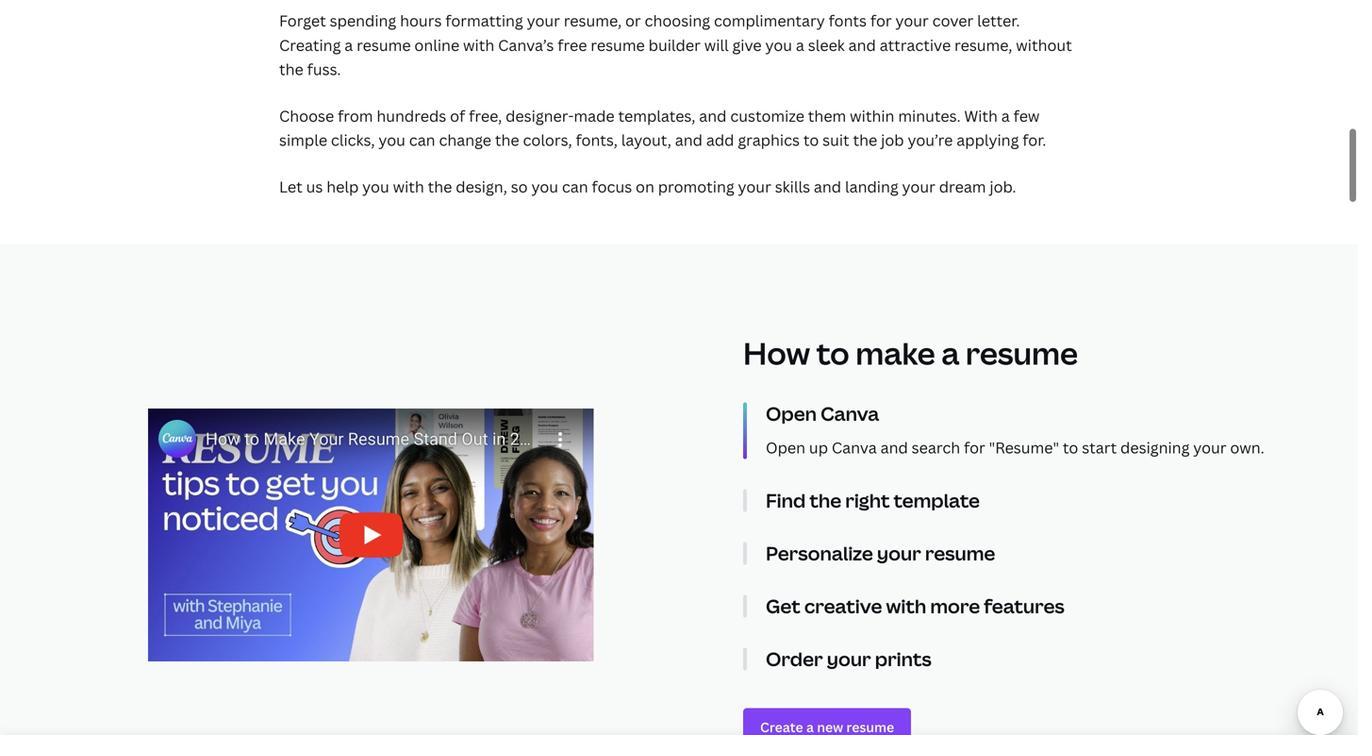 Task type: vqa. For each thing, say whether or not it's contained in the screenshot.
Top level navigation 'element'
no



Task type: locate. For each thing, give the bounding box(es) containing it.
letter.
[[978, 11, 1021, 31]]

resume,
[[564, 11, 622, 31], [955, 35, 1013, 55]]

0 vertical spatial with
[[463, 35, 495, 55]]

with
[[463, 35, 495, 55], [393, 177, 424, 197], [887, 593, 927, 619]]

template
[[894, 488, 980, 514]]

choose
[[279, 106, 334, 126]]

clicks,
[[331, 130, 375, 150]]

0 vertical spatial canva
[[821, 401, 880, 427]]

0 horizontal spatial with
[[393, 177, 424, 197]]

and left add
[[676, 130, 703, 150]]

open up up
[[766, 401, 817, 427]]

change
[[439, 130, 492, 150]]

open for open canva
[[766, 401, 817, 427]]

and right skills
[[814, 177, 842, 197]]

0 vertical spatial open
[[766, 401, 817, 427]]

canva right up
[[832, 438, 877, 458]]

you right so
[[532, 177, 559, 197]]

1 vertical spatial with
[[393, 177, 424, 197]]

a
[[345, 35, 353, 55], [796, 35, 805, 55], [1002, 106, 1011, 126], [942, 333, 960, 374]]

add
[[707, 130, 735, 150]]

resume, up free
[[564, 11, 622, 31]]

search
[[912, 438, 961, 458]]

give
[[733, 35, 762, 55]]

can down hundreds
[[409, 130, 436, 150]]

your
[[527, 11, 560, 31], [896, 11, 929, 31], [738, 177, 772, 197], [903, 177, 936, 197], [1194, 438, 1227, 458], [878, 540, 922, 566], [827, 646, 872, 672]]

your up canva's
[[527, 11, 560, 31]]

attractive
[[880, 35, 951, 55]]

open left up
[[766, 438, 806, 458]]

minutes.
[[899, 106, 961, 126]]

canva up up
[[821, 401, 880, 427]]

promoting
[[658, 177, 735, 197]]

and
[[849, 35, 877, 55], [700, 106, 727, 126], [676, 130, 703, 150], [814, 177, 842, 197], [881, 438, 909, 458]]

a left few
[[1002, 106, 1011, 126]]

for.
[[1023, 130, 1047, 150]]

more
[[931, 593, 981, 619]]

spending
[[330, 11, 397, 31]]

you
[[766, 35, 793, 55], [379, 130, 406, 150], [363, 177, 389, 197], [532, 177, 559, 197]]

the
[[279, 59, 304, 79], [495, 130, 520, 150], [854, 130, 878, 150], [428, 177, 452, 197], [810, 488, 842, 514]]

for right search
[[965, 438, 986, 458]]

you're
[[908, 130, 954, 150]]

choose from hundreds of free, designer-made templates, and customize them within minutes. with a few simple clicks, you can change the colors, fonts, layout, and add graphics to suit the job you're applying for.
[[279, 106, 1047, 150]]

to
[[804, 130, 819, 150], [817, 333, 850, 374], [1064, 438, 1079, 458]]

cover
[[933, 11, 974, 31]]

order your prints
[[766, 646, 932, 672]]

us
[[306, 177, 323, 197]]

1 open from the top
[[766, 401, 817, 427]]

1 vertical spatial resume,
[[955, 35, 1013, 55]]

them
[[809, 106, 847, 126]]

can left focus
[[562, 177, 589, 197]]

creative
[[805, 593, 883, 619]]

features
[[985, 593, 1065, 619]]

you down hundreds
[[379, 130, 406, 150]]

and down fonts
[[849, 35, 877, 55]]

resume up open canva dropdown button
[[966, 333, 1079, 374]]

resume down spending
[[357, 35, 411, 55]]

the down 'creating'
[[279, 59, 304, 79]]

open canva button
[[766, 401, 1285, 427]]

and up add
[[700, 106, 727, 126]]

builder
[[649, 35, 701, 55]]

applying
[[957, 130, 1020, 150]]

templates,
[[619, 106, 696, 126]]

1 horizontal spatial with
[[463, 35, 495, 55]]

landing
[[846, 177, 899, 197]]

your up attractive
[[896, 11, 929, 31]]

dream
[[940, 177, 987, 197]]

within
[[850, 106, 895, 126]]

personalize your resume button
[[766, 540, 1285, 566]]

will
[[705, 35, 729, 55]]

to left suit
[[804, 130, 819, 150]]

you right the help
[[363, 177, 389, 197]]

for right fonts
[[871, 11, 892, 31]]

canva
[[821, 401, 880, 427], [832, 438, 877, 458]]

1 horizontal spatial for
[[965, 438, 986, 458]]

0 horizontal spatial for
[[871, 11, 892, 31]]

with
[[965, 106, 998, 126]]

open for open up canva and search for "resume" to start designing your own.
[[766, 438, 806, 458]]

your left skills
[[738, 177, 772, 197]]

a right make
[[942, 333, 960, 374]]

order your prints button
[[766, 646, 1285, 672]]

0 vertical spatial to
[[804, 130, 819, 150]]

for
[[871, 11, 892, 31], [965, 438, 986, 458]]

sleek
[[809, 35, 845, 55]]

to right how
[[817, 333, 850, 374]]

right
[[846, 488, 890, 514]]

2 open from the top
[[766, 438, 806, 458]]

with left more
[[887, 593, 927, 619]]

resume
[[357, 35, 411, 55], [591, 35, 645, 55], [966, 333, 1079, 374], [926, 540, 996, 566]]

open
[[766, 401, 817, 427], [766, 438, 806, 458]]

you down complimentary on the top
[[766, 35, 793, 55]]

0 vertical spatial can
[[409, 130, 436, 150]]

1 horizontal spatial can
[[562, 177, 589, 197]]

resume down or
[[591, 35, 645, 55]]

with right the help
[[393, 177, 424, 197]]

how to make a resume
[[744, 333, 1079, 374]]

1 vertical spatial can
[[562, 177, 589, 197]]

your down creative
[[827, 646, 872, 672]]

customize
[[731, 106, 805, 126]]

1 horizontal spatial resume,
[[955, 35, 1013, 55]]

get creative with more features button
[[766, 593, 1285, 619]]

to left start
[[1064, 438, 1079, 458]]

0 vertical spatial for
[[871, 11, 892, 31]]

can
[[409, 130, 436, 150], [562, 177, 589, 197]]

suit
[[823, 130, 850, 150]]

the right find
[[810, 488, 842, 514]]

design,
[[456, 177, 508, 197]]

2 vertical spatial with
[[887, 593, 927, 619]]

up
[[810, 438, 829, 458]]

your up get creative with more features
[[878, 540, 922, 566]]

0 horizontal spatial can
[[409, 130, 436, 150]]

complimentary
[[714, 11, 826, 31]]

resume, down the letter.
[[955, 35, 1013, 55]]

online
[[415, 35, 460, 55]]

1 vertical spatial open
[[766, 438, 806, 458]]

0 horizontal spatial resume,
[[564, 11, 622, 31]]

a down spending
[[345, 35, 353, 55]]

job
[[882, 130, 905, 150]]

you inside choose from hundreds of free, designer-made templates, and customize them within minutes. with a few simple clicks, you can change the colors, fonts, layout, and add graphics to suit the job you're applying for.
[[379, 130, 406, 150]]

and left search
[[881, 438, 909, 458]]

2 vertical spatial to
[[1064, 438, 1079, 458]]

with down formatting
[[463, 35, 495, 55]]



Task type: describe. For each thing, give the bounding box(es) containing it.
canva's
[[498, 35, 554, 55]]

0 vertical spatial resume,
[[564, 11, 622, 31]]

colors,
[[523, 130, 572, 150]]

free,
[[469, 106, 502, 126]]

with inside forget spending hours formatting your resume, or choosing complimentary fonts for your cover letter. creating a resume online with canva's free resume builder will give you a sleek and attractive resume, without the fuss.
[[463, 35, 495, 55]]

order
[[766, 646, 824, 672]]

of
[[450, 106, 466, 126]]

let us help you with the design, so you can focus on promoting your skills and landing your dream job.
[[279, 177, 1017, 197]]

find
[[766, 488, 806, 514]]

open up canva and search for "resume" to start designing your own.
[[766, 438, 1265, 458]]

focus
[[592, 177, 632, 197]]

your left the own.
[[1194, 438, 1227, 458]]

on
[[636, 177, 655, 197]]

a inside choose from hundreds of free, designer-made templates, and customize them within minutes. with a few simple clicks, you can change the colors, fonts, layout, and add graphics to suit the job you're applying for.
[[1002, 106, 1011, 126]]

find the right template button
[[766, 488, 1285, 514]]

let
[[279, 177, 303, 197]]

made
[[574, 106, 615, 126]]

personalize
[[766, 540, 874, 566]]

job.
[[990, 177, 1017, 197]]

fonts
[[829, 11, 867, 31]]

prints
[[876, 646, 932, 672]]

own.
[[1231, 438, 1265, 458]]

fonts,
[[576, 130, 618, 150]]

start
[[1083, 438, 1118, 458]]

make
[[856, 333, 936, 374]]

personalize your resume
[[766, 540, 996, 566]]

to inside choose from hundreds of free, designer-made templates, and customize them within minutes. with a few simple clicks, you can change the colors, fonts, layout, and add graphics to suit the job you're applying for.
[[804, 130, 819, 150]]

the left design,
[[428, 177, 452, 197]]

the down within
[[854, 130, 878, 150]]

you inside forget spending hours formatting your resume, or choosing complimentary fonts for your cover letter. creating a resume online with canva's free resume builder will give you a sleek and attractive resume, without the fuss.
[[766, 35, 793, 55]]

creating
[[279, 35, 341, 55]]

1 vertical spatial for
[[965, 438, 986, 458]]

your left dream on the right top of page
[[903, 177, 936, 197]]

free
[[558, 35, 587, 55]]

1 vertical spatial canva
[[832, 438, 877, 458]]

and inside forget spending hours formatting your resume, or choosing complimentary fonts for your cover letter. creating a resume online with canva's free resume builder will give you a sleek and attractive resume, without the fuss.
[[849, 35, 877, 55]]

or
[[626, 11, 641, 31]]

from
[[338, 106, 373, 126]]

designing
[[1121, 438, 1190, 458]]

without
[[1017, 35, 1073, 55]]

simple
[[279, 130, 328, 150]]

hundreds
[[377, 106, 447, 126]]

graphics
[[738, 130, 800, 150]]

1 vertical spatial to
[[817, 333, 850, 374]]

"resume"
[[990, 438, 1060, 458]]

skills
[[775, 177, 811, 197]]

the down free,
[[495, 130, 520, 150]]

designer-
[[506, 106, 574, 126]]

how
[[744, 333, 811, 374]]

for inside forget spending hours formatting your resume, or choosing complimentary fonts for your cover letter. creating a resume online with canva's free resume builder will give you a sleek and attractive resume, without the fuss.
[[871, 11, 892, 31]]

can inside choose from hundreds of free, designer-made templates, and customize them within minutes. with a few simple clicks, you can change the colors, fonts, layout, and add graphics to suit the job you're applying for.
[[409, 130, 436, 150]]

forget
[[279, 11, 326, 31]]

a left the sleek
[[796, 35, 805, 55]]

the inside forget spending hours formatting your resume, or choosing complimentary fonts for your cover letter. creating a resume online with canva's free resume builder will give you a sleek and attractive resume, without the fuss.
[[279, 59, 304, 79]]

forget spending hours formatting your resume, or choosing complimentary fonts for your cover letter. creating a resume online with canva's free resume builder will give you a sleek and attractive resume, without the fuss.
[[279, 11, 1073, 79]]

so
[[511, 177, 528, 197]]

open canva
[[766, 401, 880, 427]]

layout,
[[622, 130, 672, 150]]

help
[[327, 177, 359, 197]]

2 horizontal spatial with
[[887, 593, 927, 619]]

formatting
[[446, 11, 524, 31]]

get
[[766, 593, 801, 619]]

get creative with more features
[[766, 593, 1065, 619]]

hours
[[400, 11, 442, 31]]

few
[[1014, 106, 1040, 126]]

find the right template
[[766, 488, 980, 514]]

fuss.
[[307, 59, 341, 79]]

choosing
[[645, 11, 711, 31]]

resume up more
[[926, 540, 996, 566]]



